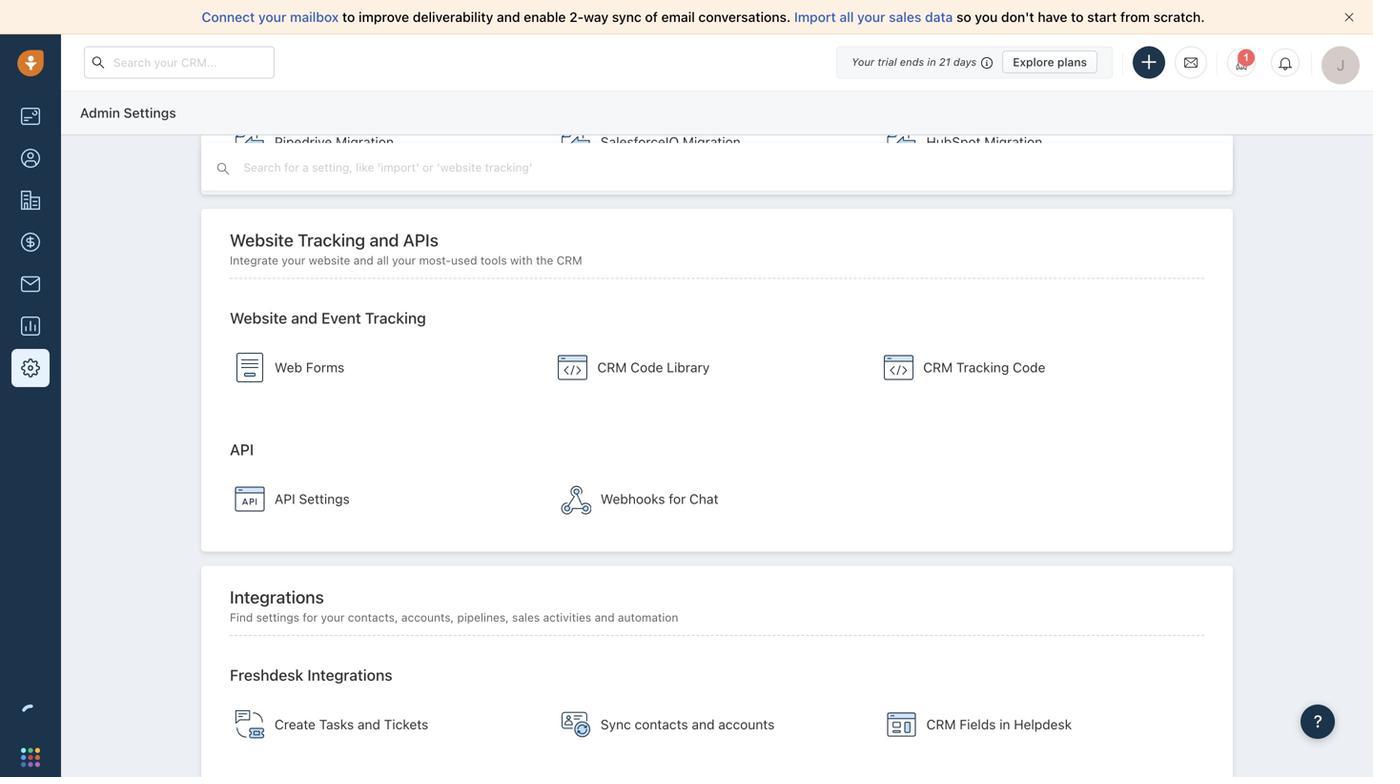 Task type: locate. For each thing, give the bounding box(es) containing it.
integrate your website with the crm to track your visitors and contacts image
[[883, 352, 914, 383]]

1 horizontal spatial api
[[275, 491, 295, 507]]

crm tracking code link
[[874, 334, 1192, 401]]

bring all your sales data from pipedrive using a zip file image
[[235, 127, 265, 157]]

days
[[954, 56, 977, 68]]

1 horizontal spatial sales
[[889, 9, 922, 25]]

api for api
[[230, 441, 254, 459]]

migration right hubspot on the top
[[985, 134, 1043, 150]]

crm right a set of code libraries to add, track and update contacts image
[[597, 360, 627, 375]]

tracking inside website tracking and apis integrate your website and all your most-used tools with the crm
[[298, 230, 365, 250]]

3 migration from the left
[[985, 134, 1043, 150]]

your
[[852, 56, 875, 68]]

1 vertical spatial website
[[230, 309, 287, 327]]

migration for pipedrive migration
[[336, 134, 394, 150]]

forms
[[306, 360, 345, 375]]

and
[[497, 9, 520, 25], [370, 230, 399, 250], [354, 254, 374, 267], [291, 309, 318, 327], [595, 611, 615, 624], [358, 717, 380, 732], [692, 717, 715, 732]]

api up tokens to access chat and crm apis image
[[230, 441, 254, 459]]

1 horizontal spatial settings
[[299, 491, 350, 507]]

Search for a setting, like 'import' or 'website tracking' text field
[[242, 158, 642, 177]]

tracking
[[298, 230, 365, 250], [365, 309, 426, 327], [957, 360, 1009, 375]]

0 horizontal spatial code
[[631, 360, 663, 375]]

migration right salesforceiq
[[683, 134, 741, 150]]

website up automatically create contacts when website visitors sign up icon
[[230, 309, 287, 327]]

pipelines,
[[457, 611, 509, 624]]

and left apis
[[370, 230, 399, 250]]

crm left the fields
[[927, 717, 956, 732]]

0 horizontal spatial settings
[[124, 105, 176, 120]]

and right contacts
[[692, 717, 715, 732]]

all
[[840, 9, 854, 25], [377, 254, 389, 267]]

contacts
[[635, 717, 688, 732]]

don't
[[1001, 9, 1034, 25]]

website up the integrate
[[230, 230, 294, 250]]

to
[[342, 9, 355, 25], [1071, 9, 1084, 25]]

accounts,
[[401, 611, 454, 624]]

2 code from the left
[[1013, 360, 1046, 375]]

0 horizontal spatial all
[[377, 254, 389, 267]]

connect
[[202, 9, 255, 25]]

1 vertical spatial sales
[[512, 611, 540, 624]]

tools
[[481, 254, 507, 267]]

1 horizontal spatial migration
[[683, 134, 741, 150]]

of
[[645, 9, 658, 25]]

find
[[230, 611, 253, 624]]

hubspot migration
[[927, 134, 1043, 150]]

1 website from the top
[[230, 230, 294, 250]]

use webhooks to notify yourself for replies, chat assignments, and more image
[[561, 484, 591, 514]]

sync contacts and accounts between your crm and freshdesk image
[[561, 710, 591, 740]]

to left start
[[1071, 9, 1084, 25]]

1
[[1244, 51, 1249, 63]]

2 migration from the left
[[683, 134, 741, 150]]

for right the settings
[[303, 611, 318, 624]]

crm code library
[[597, 360, 710, 375]]

website
[[309, 254, 350, 267]]

tracking for crm
[[957, 360, 1009, 375]]

crm
[[557, 254, 582, 267], [597, 360, 627, 375], [923, 360, 953, 375], [927, 717, 956, 732]]

all right import
[[840, 9, 854, 25]]

your
[[258, 9, 286, 25], [857, 9, 886, 25], [282, 254, 305, 267], [392, 254, 416, 267], [321, 611, 345, 624]]

collaborate with teams using tasks or convert conversations to support tickets in freshdesk image
[[235, 710, 265, 740]]

and right tasks
[[358, 717, 380, 732]]

1 horizontal spatial all
[[840, 9, 854, 25]]

a set of code libraries to add, track and update contacts image
[[557, 352, 588, 383]]

1 horizontal spatial to
[[1071, 9, 1084, 25]]

api settings
[[275, 491, 350, 507]]

for
[[669, 491, 686, 507], [303, 611, 318, 624]]

event
[[321, 309, 361, 327]]

settings
[[124, 105, 176, 120], [299, 491, 350, 507]]

0 vertical spatial sales
[[889, 9, 922, 25]]

1 horizontal spatial code
[[1013, 360, 1046, 375]]

0 vertical spatial in
[[927, 56, 936, 68]]

crm right the
[[557, 254, 582, 267]]

and right the website
[[354, 254, 374, 267]]

0 vertical spatial settings
[[124, 105, 176, 120]]

settings right tokens to access chat and crm apis image
[[299, 491, 350, 507]]

0 vertical spatial api
[[230, 441, 254, 459]]

with
[[510, 254, 533, 267]]

code
[[631, 360, 663, 375], [1013, 360, 1046, 375]]

settings right admin
[[124, 105, 176, 120]]

to right mailbox
[[342, 9, 355, 25]]

2-
[[570, 9, 584, 25]]

from
[[1121, 9, 1150, 25]]

and inside integrations find settings for your contacts, accounts, pipelines, sales activities and automation
[[595, 611, 615, 624]]

crm inside website tracking and apis integrate your website and all your most-used tools with the crm
[[557, 254, 582, 267]]

import all your sales data link
[[794, 9, 957, 25]]

improve
[[359, 9, 409, 25]]

tickets
[[384, 717, 428, 732]]

crm right integrate your website with the crm to track your visitors and contacts icon
[[923, 360, 953, 375]]

and inside 'link'
[[358, 717, 380, 732]]

website
[[230, 230, 294, 250], [230, 309, 287, 327]]

1 vertical spatial api
[[275, 491, 295, 507]]

1 horizontal spatial for
[[669, 491, 686, 507]]

1 horizontal spatial in
[[1000, 717, 1010, 732]]

and left enable
[[497, 9, 520, 25]]

sales
[[889, 9, 922, 25], [512, 611, 540, 624]]

integrations up the settings
[[230, 587, 324, 607]]

1 vertical spatial all
[[377, 254, 389, 267]]

web forms
[[275, 360, 345, 375]]

your left mailbox
[[258, 9, 286, 25]]

0 horizontal spatial api
[[230, 441, 254, 459]]

tracking up the website
[[298, 230, 365, 250]]

tracking up web forms "link"
[[365, 309, 426, 327]]

in right the fields
[[1000, 717, 1010, 732]]

email
[[661, 9, 695, 25]]

0 horizontal spatial to
[[342, 9, 355, 25]]

start
[[1087, 9, 1117, 25]]

all left most-
[[377, 254, 389, 267]]

1 vertical spatial for
[[303, 611, 318, 624]]

integrations find settings for your contacts, accounts, pipelines, sales activities and automation
[[230, 587, 678, 624]]

0 vertical spatial integrations
[[230, 587, 324, 607]]

for left chat at the right of page
[[669, 491, 686, 507]]

web
[[275, 360, 302, 375]]

data
[[925, 9, 953, 25]]

bring all your sales data from salesforceiq using a zip file image
[[561, 127, 591, 157]]

tracking for website
[[298, 230, 365, 250]]

settings for admin settings
[[124, 105, 176, 120]]

create
[[275, 717, 316, 732]]

integrations
[[230, 587, 324, 607], [307, 666, 393, 684]]

helpdesk
[[1014, 717, 1072, 732]]

send email image
[[1184, 55, 1198, 70]]

migration for hubspot migration
[[985, 134, 1043, 150]]

in
[[927, 56, 936, 68], [1000, 717, 1010, 732]]

plans
[[1057, 55, 1087, 69]]

way
[[584, 9, 609, 25]]

0 vertical spatial tracking
[[298, 230, 365, 250]]

0 horizontal spatial for
[[303, 611, 318, 624]]

tracking right integrate your website with the crm to track your visitors and contacts icon
[[957, 360, 1009, 375]]

connect your mailbox link
[[202, 9, 342, 25]]

api right tokens to access chat and crm apis image
[[275, 491, 295, 507]]

web forms link
[[225, 334, 543, 401]]

1 to from the left
[[342, 9, 355, 25]]

sales left the data
[[889, 9, 922, 25]]

0 vertical spatial website
[[230, 230, 294, 250]]

2 horizontal spatial migration
[[985, 134, 1043, 150]]

crm code library link
[[548, 334, 866, 401]]

chat
[[690, 491, 719, 507]]

1 vertical spatial settings
[[299, 491, 350, 507]]

0 horizontal spatial migration
[[336, 134, 394, 150]]

integrations up the create tasks and tickets
[[307, 666, 393, 684]]

view crm fields in your tickets and get sales context to help you support better image
[[887, 710, 917, 740]]

migration right 'pipedrive'
[[336, 134, 394, 150]]

sales left the activities
[[512, 611, 540, 624]]

2 website from the top
[[230, 309, 287, 327]]

migration
[[336, 134, 394, 150], [683, 134, 741, 150], [985, 134, 1043, 150]]

1 migration from the left
[[336, 134, 394, 150]]

and right the activities
[[595, 611, 615, 624]]

0 horizontal spatial sales
[[512, 611, 540, 624]]

2 vertical spatial tracking
[[957, 360, 1009, 375]]

0 vertical spatial for
[[669, 491, 686, 507]]

for inside webhooks for chat "link"
[[669, 491, 686, 507]]

your left contacts,
[[321, 611, 345, 624]]

in left 21
[[927, 56, 936, 68]]

website inside website tracking and apis integrate your website and all your most-used tools with the crm
[[230, 230, 294, 250]]



Task type: describe. For each thing, give the bounding box(es) containing it.
crm tracking code
[[923, 360, 1046, 375]]

integrate
[[230, 254, 278, 267]]

connect your mailbox to improve deliverability and enable 2-way sync of email conversations. import all your sales data so you don't have to start from scratch.
[[202, 9, 1205, 25]]

salesforceiq
[[601, 134, 679, 150]]

2 to from the left
[[1071, 9, 1084, 25]]

api settings link
[[225, 466, 543, 532]]

1 vertical spatial tracking
[[365, 309, 426, 327]]

and left 'event'
[[291, 309, 318, 327]]

Search your CRM... text field
[[84, 46, 275, 79]]

trial
[[878, 56, 897, 68]]

settings
[[256, 611, 299, 624]]

pipedrive
[[275, 134, 332, 150]]

have
[[1038, 9, 1068, 25]]

api for api settings
[[275, 491, 295, 507]]

21
[[939, 56, 951, 68]]

sync
[[612, 9, 642, 25]]

deliverability
[[413, 9, 493, 25]]

ends
[[900, 56, 924, 68]]

accounts
[[718, 717, 775, 732]]

so
[[957, 9, 972, 25]]

enable
[[524, 9, 566, 25]]

admin
[[80, 105, 120, 120]]

scratch.
[[1154, 9, 1205, 25]]

settings for api settings
[[299, 491, 350, 507]]

bring all your sales data from hubspot using csv files and an api key image
[[887, 127, 917, 157]]

your down apis
[[392, 254, 416, 267]]

the
[[536, 254, 553, 267]]

mailbox
[[290, 9, 339, 25]]

1 code from the left
[[631, 360, 663, 375]]

webhooks for chat link
[[551, 466, 869, 532]]

webhooks
[[601, 491, 665, 507]]

your up your
[[857, 9, 886, 25]]

website for tracking
[[230, 230, 294, 250]]

you
[[975, 9, 998, 25]]

freshdesk integrations
[[230, 666, 393, 684]]

for inside integrations find settings for your contacts, accounts, pipelines, sales activities and automation
[[303, 611, 318, 624]]

integrations inside integrations find settings for your contacts, accounts, pipelines, sales activities and automation
[[230, 587, 324, 607]]

0 vertical spatial all
[[840, 9, 854, 25]]

fields
[[960, 717, 996, 732]]

freshworks switcher image
[[21, 748, 40, 767]]

all inside website tracking and apis integrate your website and all your most-used tools with the crm
[[377, 254, 389, 267]]

0 horizontal spatial in
[[927, 56, 936, 68]]

crm for crm tracking code
[[923, 360, 953, 375]]

used
[[451, 254, 477, 267]]

sync contacts and accounts
[[601, 717, 775, 732]]

activities
[[543, 611, 591, 624]]

explore
[[1013, 55, 1054, 69]]

your left the website
[[282, 254, 305, 267]]

admin settings
[[80, 105, 176, 120]]

your trial ends in 21 days
[[852, 56, 977, 68]]

freshdesk
[[230, 666, 304, 684]]

close image
[[1345, 12, 1354, 22]]

1 link
[[1227, 48, 1256, 77]]

automation
[[618, 611, 678, 624]]

explore plans
[[1013, 55, 1087, 69]]

migration for salesforceiq migration
[[683, 134, 741, 150]]

automatically create contacts when website visitors sign up image
[[235, 352, 265, 383]]

create tasks and tickets
[[275, 717, 428, 732]]

crm fields in helpdesk
[[927, 717, 1072, 732]]

sales inside integrations find settings for your contacts, accounts, pipelines, sales activities and automation
[[512, 611, 540, 624]]

sync
[[601, 717, 631, 732]]

create tasks and tickets link
[[225, 691, 543, 758]]

1 vertical spatial in
[[1000, 717, 1010, 732]]

most-
[[419, 254, 451, 267]]

website for and
[[230, 309, 287, 327]]

your inside integrations find settings for your contacts, accounts, pipelines, sales activities and automation
[[321, 611, 345, 624]]

conversations.
[[699, 9, 791, 25]]

website tracking and apis integrate your website and all your most-used tools with the crm
[[230, 230, 582, 267]]

apis
[[403, 230, 439, 250]]

pipedrive migration
[[275, 134, 394, 150]]

salesforceiq migration
[[601, 134, 741, 150]]

contacts,
[[348, 611, 398, 624]]

hubspot
[[927, 134, 981, 150]]

tasks
[[319, 717, 354, 732]]

website and event tracking
[[230, 309, 426, 327]]

tokens to access chat and crm apis image
[[235, 484, 265, 514]]

webhooks for chat
[[601, 491, 719, 507]]

explore plans link
[[1003, 51, 1098, 73]]

crm for crm fields in helpdesk
[[927, 717, 956, 732]]

1 vertical spatial integrations
[[307, 666, 393, 684]]

library
[[667, 360, 710, 375]]

crm for crm code library
[[597, 360, 627, 375]]

import
[[794, 9, 836, 25]]



Task type: vqa. For each thing, say whether or not it's contained in the screenshot.
SalesforceIQ
yes



